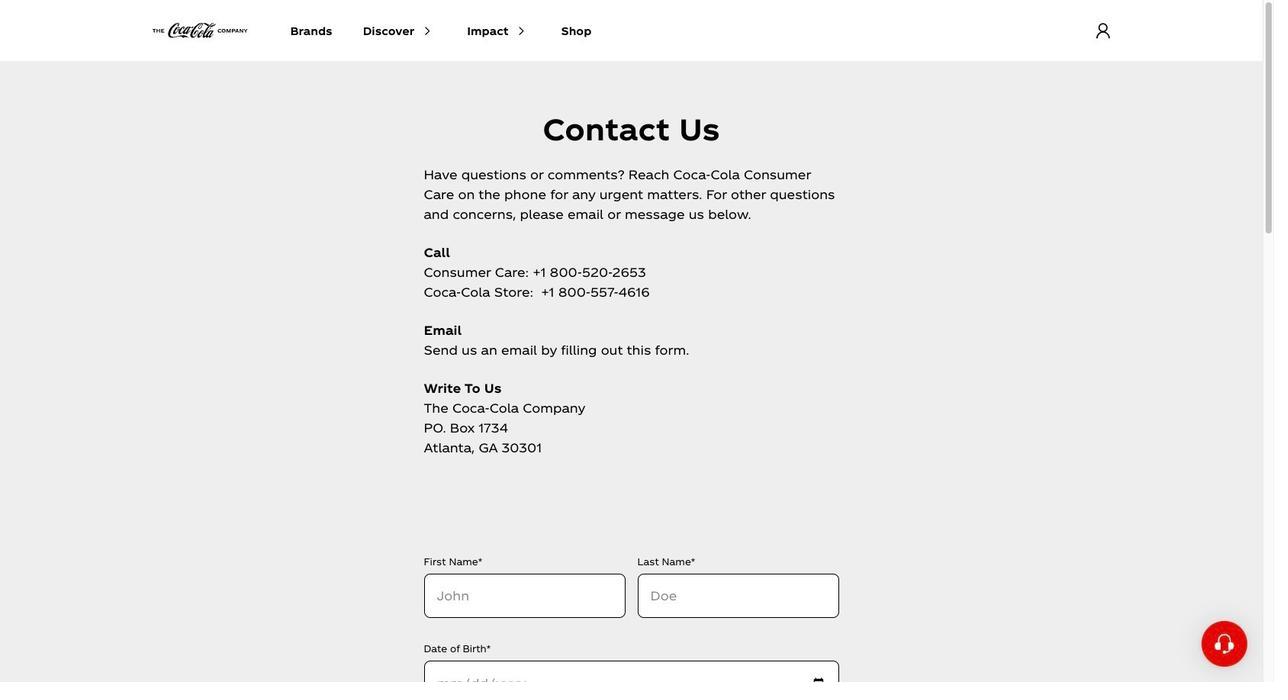 Task type: locate. For each thing, give the bounding box(es) containing it.
First Name* text field
[[424, 574, 625, 618]]

account image
[[1094, 21, 1112, 40]]

Last Name* text field
[[637, 574, 839, 618]]

live chat element
[[1202, 621, 1247, 667]]



Task type: vqa. For each thing, say whether or not it's contained in the screenshot.
Coca Cola Company Logo
yes



Task type: describe. For each thing, give the bounding box(es) containing it.
coca cola company logo image
[[152, 23, 248, 38]]

Date of Birth*   Please Enter date in mm/dd/yyyy format only
 date field
[[424, 661, 839, 682]]



